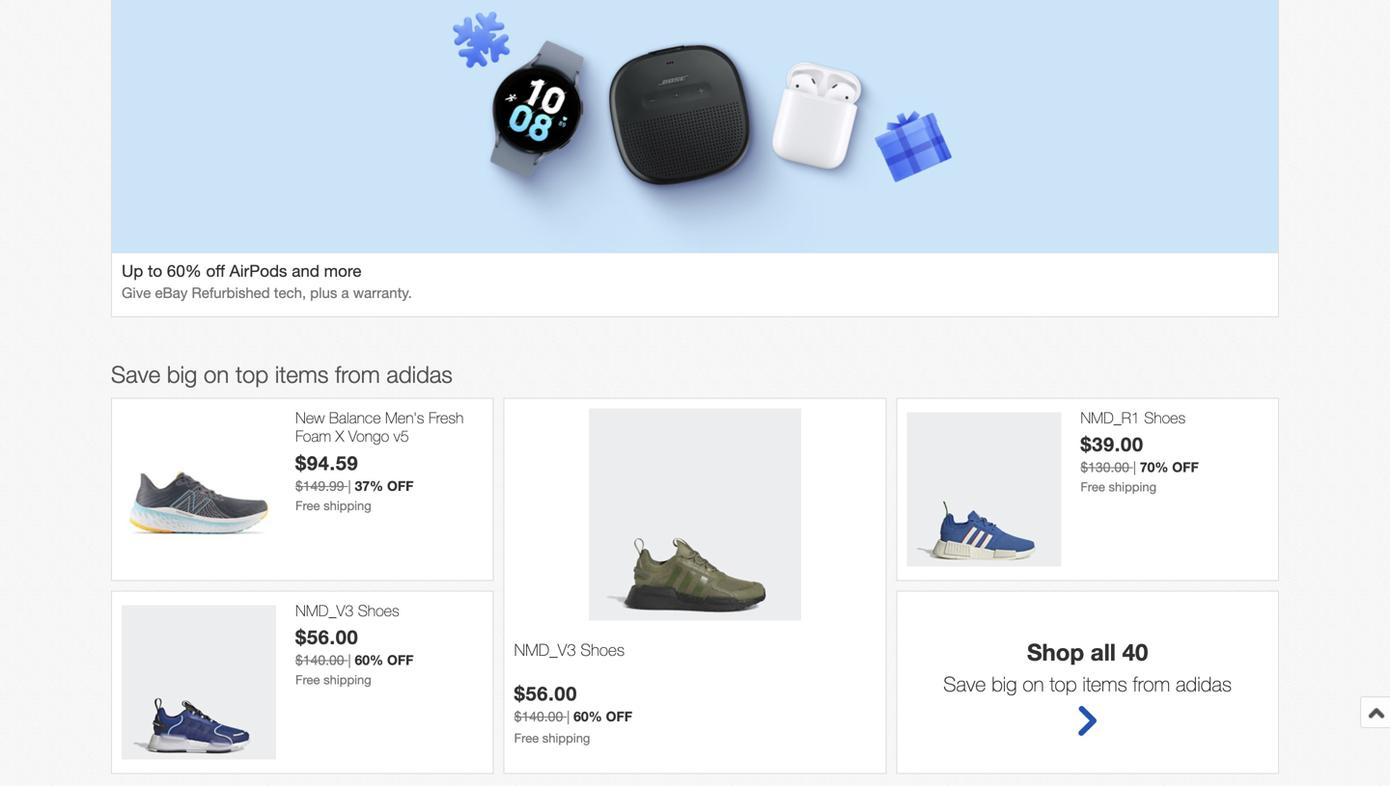 Task type: vqa. For each thing, say whether or not it's contained in the screenshot.
+ to the bottom
no



Task type: describe. For each thing, give the bounding box(es) containing it.
and
[[292, 262, 320, 280]]

top inside shop all 40 save big on top items from adidas
[[1050, 672, 1077, 697]]

$56.00 inside $56.00 $140.00 | 60% off free shipping
[[514, 682, 577, 706]]

off inside nmd_r1 shoes $39.00 $130.00 | 70% off free shipping
[[1172, 460, 1199, 476]]

70%
[[1140, 460, 1169, 476]]

60% inside $56.00 $140.00 | 60% off free shipping
[[574, 709, 602, 725]]

items inside shop all 40 save big on top items from adidas
[[1083, 672, 1128, 697]]

$140.00 inside $56.00 $140.00 | 60% off free shipping
[[514, 709, 563, 725]]

men's
[[385, 409, 424, 427]]

balance
[[329, 409, 381, 427]]

0 vertical spatial adidas
[[387, 361, 453, 388]]

nmd_v3 shoes link for $56.00
[[514, 641, 876, 682]]

nmd_r1 shoes $39.00 $130.00 | 70% off free shipping
[[1081, 409, 1199, 495]]

off inside nmd_v3 shoes $56.00 $140.00 | 60% off free shipping
[[387, 653, 414, 669]]

save inside shop all 40 save big on top items from adidas
[[944, 672, 986, 697]]

up
[[122, 262, 143, 280]]

a
[[341, 284, 349, 301]]

tech,
[[274, 284, 306, 301]]

free inside nmd_v3 shoes $56.00 $140.00 | 60% off free shipping
[[295, 673, 320, 688]]

$94.59
[[295, 452, 359, 475]]

more
[[324, 262, 361, 280]]

$56.00 inside nmd_v3 shoes $56.00 $140.00 | 60% off free shipping
[[295, 626, 359, 649]]

from inside shop all 40 save big on top items from adidas
[[1133, 672, 1170, 697]]

off inside "new balance men's fresh foam x vongo v5 $94.59 $149.99 | 37% off free shipping"
[[387, 478, 414, 494]]

fresh
[[429, 409, 464, 427]]

up to 60% off airpods and more give ebay refurbished tech, plus a warranty.
[[122, 262, 412, 301]]

| inside nmd_v3 shoes $56.00 $140.00 | 60% off free shipping
[[348, 653, 351, 669]]

off inside up to 60% off airpods and more give ebay refurbished tech, plus a warranty.
[[206, 262, 225, 280]]

on inside shop all 40 save big on top items from adidas
[[1023, 672, 1044, 697]]

0 horizontal spatial from
[[335, 361, 380, 388]]

nmd_v3 for nmd_v3 shoes $56.00 $140.00 | 60% off free shipping
[[295, 602, 354, 620]]

save big on top items from adidas
[[111, 361, 453, 388]]

nmd_r1
[[1081, 409, 1140, 427]]

40
[[1123, 639, 1148, 666]]

nmd_r1 shoes link
[[1081, 409, 1269, 427]]

shipping inside "new balance men's fresh foam x vongo v5 $94.59 $149.99 | 37% off free shipping"
[[324, 499, 371, 513]]

$140.00 inside nmd_v3 shoes $56.00 $140.00 | 60% off free shipping
[[295, 653, 344, 669]]

37%
[[355, 478, 383, 494]]

vongo
[[348, 427, 389, 446]]



Task type: locate. For each thing, give the bounding box(es) containing it.
1 horizontal spatial save
[[944, 672, 986, 697]]

1 horizontal spatial items
[[1083, 672, 1128, 697]]

nmd_v3 shoes link for nmd_v3
[[295, 602, 483, 620]]

new balance men's fresh foam x vongo v5 link
[[295, 409, 483, 446]]

ebay
[[155, 284, 188, 301]]

$149.99
[[295, 478, 344, 494]]

0 vertical spatial $56.00
[[295, 626, 359, 649]]

0 horizontal spatial big
[[167, 361, 197, 388]]

0 horizontal spatial nmd_v3
[[295, 602, 354, 620]]

|
[[1133, 460, 1136, 476], [348, 478, 351, 494], [348, 653, 351, 669], [567, 709, 570, 725]]

nmd_v3 shoes $56.00 $140.00 | 60% off free shipping
[[295, 602, 414, 688]]

0 horizontal spatial save
[[111, 361, 160, 388]]

0 vertical spatial nmd_v3 shoes link
[[295, 602, 483, 620]]

0 vertical spatial big
[[167, 361, 197, 388]]

items
[[275, 361, 329, 388], [1083, 672, 1128, 697]]

x
[[336, 427, 344, 446]]

nmd_v3
[[295, 602, 354, 620], [514, 641, 576, 660]]

shipping inside nmd_v3 shoes $56.00 $140.00 | 60% off free shipping
[[324, 673, 371, 688]]

airpods
[[230, 262, 287, 280]]

0 vertical spatial $140.00
[[295, 653, 344, 669]]

0 vertical spatial items
[[275, 361, 329, 388]]

0 horizontal spatial top
[[236, 361, 269, 388]]

shipping inside nmd_r1 shoes $39.00 $130.00 | 70% off free shipping
[[1109, 480, 1157, 495]]

top
[[236, 361, 269, 388], [1050, 672, 1077, 697]]

| inside nmd_r1 shoes $39.00 $130.00 | 70% off free shipping
[[1133, 460, 1136, 476]]

1 vertical spatial adidas
[[1176, 672, 1232, 697]]

0 horizontal spatial nmd_v3 shoes link
[[295, 602, 483, 620]]

free inside $56.00 $140.00 | 60% off free shipping
[[514, 731, 539, 746]]

0 vertical spatial shoes
[[1144, 409, 1186, 427]]

2 horizontal spatial shoes
[[1144, 409, 1186, 427]]

nmd_v3 shoes link
[[295, 602, 483, 620], [514, 641, 876, 682]]

free
[[1081, 480, 1105, 495], [295, 499, 320, 513], [295, 673, 320, 688], [514, 731, 539, 746]]

$140.00
[[295, 653, 344, 669], [514, 709, 563, 725]]

adidas inside shop all 40 save big on top items from adidas
[[1176, 672, 1232, 697]]

big inside shop all 40 save big on top items from adidas
[[992, 672, 1017, 697]]

1 vertical spatial 60%
[[355, 653, 383, 669]]

top down shop
[[1050, 672, 1077, 697]]

shoes
[[1144, 409, 1186, 427], [358, 602, 399, 620], [581, 641, 625, 660]]

big
[[167, 361, 197, 388], [992, 672, 1017, 697]]

0 vertical spatial nmd_v3
[[295, 602, 354, 620]]

1 horizontal spatial on
[[1023, 672, 1044, 697]]

items up new
[[275, 361, 329, 388]]

1 horizontal spatial big
[[992, 672, 1017, 697]]

to
[[148, 262, 162, 280]]

$56.00
[[295, 626, 359, 649], [514, 682, 577, 706]]

nmd_v3 for nmd_v3 shoes
[[514, 641, 576, 660]]

2 horizontal spatial 60%
[[574, 709, 602, 725]]

1 vertical spatial big
[[992, 672, 1017, 697]]

0 vertical spatial top
[[236, 361, 269, 388]]

nmd_v3 shoes
[[514, 641, 625, 660]]

$130.00
[[1081, 460, 1130, 476]]

give
[[122, 284, 151, 301]]

shoes inside nmd_r1 shoes $39.00 $130.00 | 70% off free shipping
[[1144, 409, 1186, 427]]

1 vertical spatial items
[[1083, 672, 1128, 697]]

shop all 40 save big on top items from adidas
[[944, 639, 1232, 697]]

1 horizontal spatial top
[[1050, 672, 1077, 697]]

off
[[206, 262, 225, 280], [1172, 460, 1199, 476], [387, 478, 414, 494], [387, 653, 414, 669], [606, 709, 633, 725]]

0 horizontal spatial $56.00
[[295, 626, 359, 649]]

adidas
[[387, 361, 453, 388], [1176, 672, 1232, 697]]

0 vertical spatial 60%
[[167, 262, 202, 280]]

from up balance
[[335, 361, 380, 388]]

0 vertical spatial save
[[111, 361, 160, 388]]

1 horizontal spatial nmd_v3
[[514, 641, 576, 660]]

save
[[111, 361, 160, 388], [944, 672, 986, 697]]

shop
[[1027, 639, 1084, 666]]

nmd_v3 inside nmd_v3 shoes $56.00 $140.00 | 60% off free shipping
[[295, 602, 354, 620]]

shoes inside nmd_v3 shoes $56.00 $140.00 | 60% off free shipping
[[358, 602, 399, 620]]

0 horizontal spatial on
[[204, 361, 229, 388]]

shoes for $56.00
[[358, 602, 399, 620]]

| inside $56.00 $140.00 | 60% off free shipping
[[567, 709, 570, 725]]

items down all
[[1083, 672, 1128, 697]]

warranty.
[[353, 284, 412, 301]]

60% inside up to 60% off airpods and more give ebay refurbished tech, plus a warranty.
[[167, 262, 202, 280]]

all
[[1091, 639, 1116, 666]]

1 vertical spatial $140.00
[[514, 709, 563, 725]]

0 horizontal spatial $140.00
[[295, 653, 344, 669]]

0 horizontal spatial 60%
[[167, 262, 202, 280]]

1 vertical spatial $56.00
[[514, 682, 577, 706]]

1 vertical spatial nmd_v3
[[514, 641, 576, 660]]

free inside "new balance men's fresh foam x vongo v5 $94.59 $149.99 | 37% off free shipping"
[[295, 499, 320, 513]]

top down refurbished on the left top
[[236, 361, 269, 388]]

1 vertical spatial nmd_v3 shoes link
[[514, 641, 876, 682]]

on
[[204, 361, 229, 388], [1023, 672, 1044, 697]]

free inside nmd_r1 shoes $39.00 $130.00 | 70% off free shipping
[[1081, 480, 1105, 495]]

1 horizontal spatial shoes
[[581, 641, 625, 660]]

shipping
[[1109, 480, 1157, 495], [324, 499, 371, 513], [324, 673, 371, 688], [542, 731, 590, 746]]

from
[[335, 361, 380, 388], [1133, 672, 1170, 697]]

60%
[[167, 262, 202, 280], [355, 653, 383, 669], [574, 709, 602, 725]]

foam
[[295, 427, 331, 446]]

0 horizontal spatial shoes
[[358, 602, 399, 620]]

new balance men's fresh foam x vongo v5 $94.59 $149.99 | 37% off free shipping
[[295, 409, 464, 513]]

1 vertical spatial on
[[1023, 672, 1044, 697]]

$56.00 $140.00 | 60% off free shipping
[[514, 682, 633, 746]]

1 vertical spatial save
[[944, 672, 986, 697]]

1 horizontal spatial $140.00
[[514, 709, 563, 725]]

shoes for $39.00
[[1144, 409, 1186, 427]]

0 vertical spatial on
[[204, 361, 229, 388]]

1 horizontal spatial 60%
[[355, 653, 383, 669]]

v5
[[394, 427, 409, 446]]

1 horizontal spatial $56.00
[[514, 682, 577, 706]]

1 vertical spatial shoes
[[358, 602, 399, 620]]

1 vertical spatial top
[[1050, 672, 1077, 697]]

0 vertical spatial from
[[335, 361, 380, 388]]

shipping inside $56.00 $140.00 | 60% off free shipping
[[542, 731, 590, 746]]

2 vertical spatial 60%
[[574, 709, 602, 725]]

2 vertical spatial shoes
[[581, 641, 625, 660]]

$39.00
[[1081, 433, 1144, 456]]

0 horizontal spatial adidas
[[387, 361, 453, 388]]

1 horizontal spatial nmd_v3 shoes link
[[514, 641, 876, 682]]

1 vertical spatial from
[[1133, 672, 1170, 697]]

60% inside nmd_v3 shoes $56.00 $140.00 | 60% off free shipping
[[355, 653, 383, 669]]

plus
[[310, 284, 337, 301]]

new
[[295, 409, 325, 427]]

1 horizontal spatial from
[[1133, 672, 1170, 697]]

0 horizontal spatial items
[[275, 361, 329, 388]]

on down refurbished on the left top
[[204, 361, 229, 388]]

off inside $56.00 $140.00 | 60% off free shipping
[[606, 709, 633, 725]]

on down shop
[[1023, 672, 1044, 697]]

from down 40
[[1133, 672, 1170, 697]]

| inside "new balance men's fresh foam x vongo v5 $94.59 $149.99 | 37% off free shipping"
[[348, 478, 351, 494]]

1 horizontal spatial adidas
[[1176, 672, 1232, 697]]

refurbished
[[192, 284, 270, 301]]



